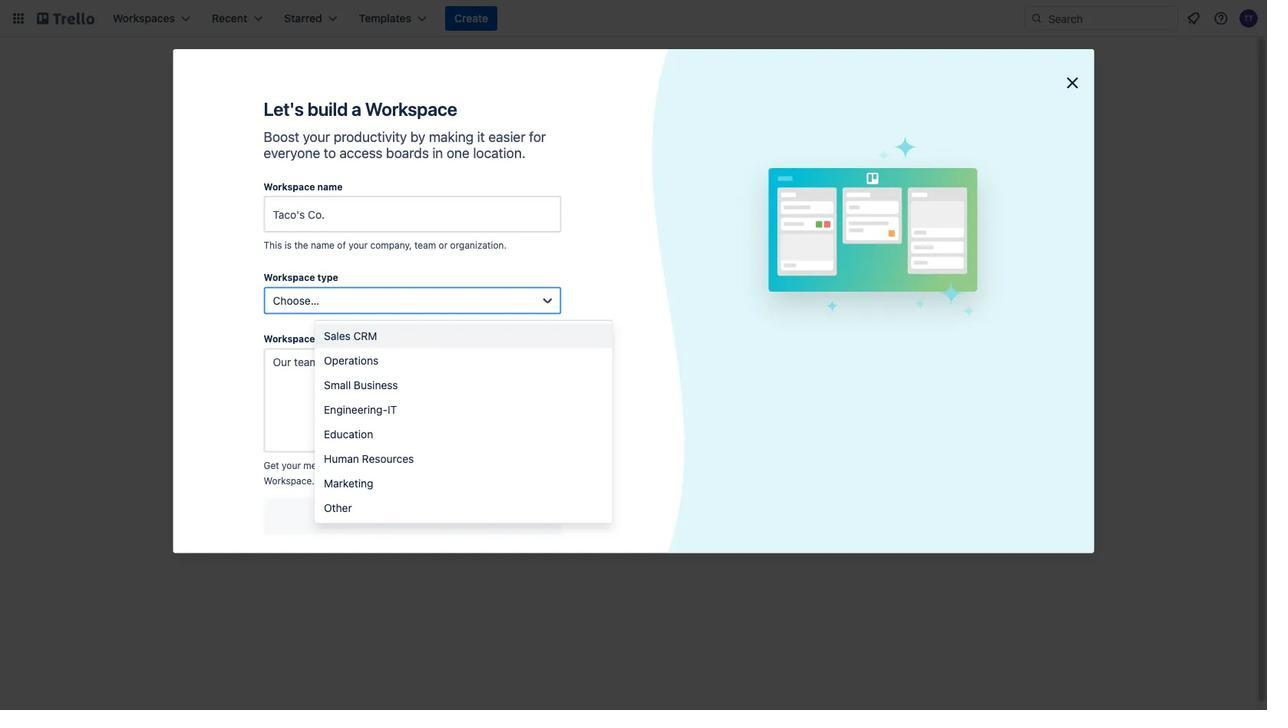 Task type: locate. For each thing, give the bounding box(es) containing it.
Workspace name text field
[[264, 196, 562, 233]]

templates link
[[201, 98, 397, 126]]

workspace down everyone
[[264, 181, 315, 192]]

trello down start
[[610, 227, 637, 240]]

is
[[285, 240, 292, 251]]

1 horizontal spatial one
[[544, 212, 563, 224]]

the
[[294, 240, 308, 251], [336, 395, 352, 408]]

1 vertical spatial get
[[264, 460, 279, 471]]

name
[[318, 181, 343, 192], [311, 240, 335, 251]]

your inside button
[[596, 291, 619, 304]]

get up views,
[[213, 395, 231, 408]]

name left of
[[311, 240, 335, 251]]

board inside button
[[622, 291, 651, 304]]

moving
[[643, 212, 679, 224]]

0 vertical spatial with
[[539, 227, 560, 240]]

0 vertical spatial unlimited
[[234, 395, 279, 408]]

workspace down the members link
[[264, 334, 315, 344]]

board inside button
[[887, 270, 916, 283]]

create a board button
[[805, 258, 1068, 295]]

simple project board link
[[805, 135, 1068, 172]]

your down build
[[303, 128, 330, 145]]

0 horizontal spatial board
[[360, 460, 385, 471]]

a inside button
[[878, 270, 884, 283]]

your down what are you working on? text field
[[596, 291, 619, 304]]

premium
[[264, 375, 310, 388]]

1 horizontal spatial get
[[264, 460, 279, 471]]

board inside get your members on board with a few words about your workspace.
[[360, 460, 385, 471]]

your
[[303, 128, 330, 145], [563, 227, 585, 240], [349, 240, 368, 251], [596, 291, 619, 304], [282, 460, 301, 471], [491, 460, 510, 471]]

0 vertical spatial name
[[318, 181, 343, 192]]

0 horizontal spatial in
[[433, 145, 443, 161]]

2 horizontal spatial a
[[878, 270, 884, 283]]

more.
[[213, 426, 242, 439]]

and up education
[[357, 410, 375, 423]]

1 horizontal spatial create
[[560, 291, 594, 304]]

your down place
[[563, 227, 585, 240]]

2 vertical spatial board
[[360, 460, 385, 471]]

1 horizontal spatial a
[[409, 460, 414, 471]]

by
[[411, 128, 426, 145]]

beyond
[[842, 178, 882, 191]]

1 horizontal spatial and
[[595, 212, 614, 224]]

one
[[447, 145, 470, 161], [544, 212, 563, 224]]

create button
[[445, 6, 498, 31]]

unlimited up views,
[[234, 395, 279, 408]]

workspace.
[[264, 476, 315, 487]]

1 horizontal spatial the
[[336, 395, 352, 408]]

settings
[[256, 341, 297, 354]]

unlimited down the boards,
[[247, 410, 292, 423]]

simple project board
[[842, 147, 953, 160]]

board
[[887, 270, 916, 283], [622, 291, 651, 304], [360, 460, 385, 471]]

workspace
[[365, 98, 457, 120], [264, 181, 315, 192], [264, 272, 315, 283], [264, 334, 315, 344]]

workspace
[[910, 192, 957, 203]]

workspaces
[[210, 177, 265, 187]]

2 vertical spatial a
[[409, 460, 414, 471]]

0 vertical spatial trello
[[610, 227, 637, 240]]

trello right try
[[232, 375, 261, 388]]

1 vertical spatial trello
[[232, 375, 261, 388]]

try trello premium get unlimited boards, all the views, unlimited automation, and more.
[[213, 375, 375, 439]]

with left first
[[539, 227, 560, 240]]

1 vertical spatial board
[[622, 291, 651, 304]]

0 horizontal spatial a
[[352, 98, 362, 120]]

0 vertical spatial get
[[213, 395, 231, 408]]

try
[[213, 375, 230, 388]]

0 horizontal spatial with
[[388, 460, 406, 471]]

1 horizontal spatial board
[[622, 291, 651, 304]]

or
[[439, 240, 448, 251]]

0 vertical spatial board
[[887, 270, 916, 283]]

on
[[347, 460, 358, 471]]

optional
[[373, 334, 408, 344]]

1 vertical spatial in
[[533, 212, 541, 224]]

0 horizontal spatial create
[[455, 12, 489, 25]]

workspace down highlights
[[264, 272, 315, 283]]

home
[[232, 136, 262, 149]]

easier
[[489, 128, 526, 145]]

1 horizontal spatial with
[[539, 227, 560, 240]]

small
[[324, 379, 351, 391]]

create inside primary element
[[455, 12, 489, 25]]

1 horizontal spatial in
[[533, 212, 541, 224]]

create a board
[[842, 270, 916, 283]]

0 vertical spatial in
[[433, 145, 443, 161]]

links
[[814, 234, 838, 245]]

create for create a board
[[842, 270, 875, 283]]

let's
[[264, 98, 304, 120]]

project
[[881, 147, 919, 160]]

2 horizontal spatial create
[[842, 270, 875, 283]]

create inside button
[[842, 270, 875, 283]]

a
[[352, 98, 362, 120], [878, 270, 884, 283], [409, 460, 414, 471]]

simple
[[842, 147, 878, 160]]

human resources
[[324, 452, 414, 465]]

sales
[[324, 329, 351, 342]]

your inside boost your productivity by making it easier for everyone to access boards in one location.
[[303, 128, 330, 145]]

and
[[595, 212, 614, 224], [357, 410, 375, 423]]

2 vertical spatial create
[[560, 291, 594, 304]]

0 vertical spatial the
[[294, 240, 308, 251]]

board for create your board
[[622, 291, 651, 304]]

in right everything
[[533, 212, 541, 224]]

type
[[318, 272, 338, 283]]

workspace description optional
[[264, 334, 408, 344]]

1 vertical spatial create
[[842, 270, 875, 283]]

1 vertical spatial with
[[388, 460, 406, 471]]

one left it at top
[[447, 145, 470, 161]]

create for create
[[455, 12, 489, 25]]

open information menu image
[[1214, 11, 1230, 26]]

productivity
[[334, 128, 407, 145]]

the right all
[[336, 395, 352, 408]]

sales crm
[[324, 329, 377, 342]]

0 horizontal spatial the
[[294, 240, 308, 251]]

0 notifications image
[[1185, 9, 1203, 28]]

get
[[213, 395, 231, 408], [264, 460, 279, 471]]

with
[[539, 227, 560, 240], [388, 460, 406, 471]]

0 vertical spatial one
[[447, 145, 470, 161]]

your up workspace.
[[282, 460, 301, 471]]

jeremy
[[842, 192, 874, 203]]

put everything in one place and start moving things forward with your first trello board!
[[458, 212, 753, 240]]

0 horizontal spatial one
[[447, 145, 470, 161]]

and up first
[[595, 212, 614, 224]]

0 horizontal spatial trello
[[232, 375, 261, 388]]

0 horizontal spatial get
[[213, 395, 231, 408]]

got it! dismiss this. button
[[457, 326, 755, 350]]

in right by
[[433, 145, 443, 161]]

Search field
[[1044, 7, 1178, 30]]

trello inside put everything in one place and start moving things forward with your first trello board!
[[610, 227, 637, 240]]

in
[[433, 145, 443, 161], [533, 212, 541, 224]]

What are you working on? text field
[[457, 249, 755, 276]]

for
[[529, 128, 546, 145]]

0 vertical spatial create
[[455, 12, 489, 25]]

your right about
[[491, 460, 510, 471]]

1 vertical spatial the
[[336, 395, 352, 408]]

1 vertical spatial one
[[544, 212, 563, 224]]

1 horizontal spatial trello
[[610, 227, 637, 240]]

0 vertical spatial a
[[352, 98, 362, 120]]

1 vertical spatial unlimited
[[247, 410, 292, 423]]

trial
[[263, 454, 282, 466]]

this is the name of your company, team or organization.
[[264, 240, 507, 251]]

the right is
[[294, 240, 308, 251]]

with inside get your members on board with a few words about your workspace.
[[388, 460, 406, 471]]

one left place
[[544, 212, 563, 224]]

location.
[[473, 145, 526, 161]]

with left few
[[388, 460, 406, 471]]

get right free
[[264, 460, 279, 471]]

the inside try trello premium get unlimited boards, all the views, unlimited automation, and more.
[[336, 395, 352, 408]]

name down to
[[318, 181, 343, 192]]

2 horizontal spatial board
[[887, 270, 916, 283]]

it
[[478, 128, 485, 145]]

engineering-it
[[324, 403, 397, 416]]

0 horizontal spatial and
[[357, 410, 375, 423]]

settings link
[[201, 336, 397, 360]]

0 vertical spatial and
[[595, 212, 614, 224]]

1 vertical spatial and
[[357, 410, 375, 423]]

boards link
[[201, 225, 397, 250]]

company,
[[371, 240, 412, 251]]

business
[[354, 379, 398, 391]]

1 vertical spatial a
[[878, 270, 884, 283]]

marketing
[[324, 477, 374, 490]]

workspace up by
[[365, 98, 457, 120]]

members
[[256, 314, 303, 326]]



Task type: vqa. For each thing, say whether or not it's contained in the screenshot.
Christina Overa (christinaovera) Image
no



Task type: describe. For each thing, give the bounding box(es) containing it.
start free trial button
[[213, 452, 282, 468]]

boards
[[256, 231, 291, 243]]

primary element
[[0, 0, 1268, 37]]

start free trial
[[213, 454, 282, 466]]

add image
[[373, 311, 391, 329]]

anything
[[608, 186, 660, 201]]

and inside put everything in one place and start moving things forward with your first trello board!
[[595, 212, 614, 224]]

board!
[[640, 227, 672, 240]]

board
[[922, 147, 953, 160]]

free
[[240, 454, 260, 466]]

Our team organizes everything here. text field
[[264, 348, 562, 453]]

in inside boost your productivity by making it easier for everyone to access boards in one location.
[[433, 145, 443, 161]]

access
[[340, 145, 383, 161]]

first
[[588, 227, 607, 240]]

miller's
[[876, 192, 908, 203]]

members link
[[201, 308, 397, 333]]

trello inside try trello premium get unlimited boards, all the views, unlimited automation, and more.
[[232, 375, 261, 388]]

human
[[324, 452, 359, 465]]

boards
[[386, 145, 429, 161]]

education
[[324, 428, 373, 440]]

get your members on board with a few words about your workspace.
[[264, 460, 510, 487]]

words
[[435, 460, 461, 471]]

organize
[[551, 186, 605, 201]]

views link
[[201, 280, 397, 305]]

workspace type
[[264, 272, 338, 283]]

place
[[566, 212, 593, 224]]

things
[[682, 212, 712, 224]]

in inside put everything in one place and start moving things forward with your first trello board!
[[533, 212, 541, 224]]

operations
[[324, 354, 379, 367]]

about
[[463, 460, 488, 471]]

start
[[617, 212, 640, 224]]

create for create your board
[[560, 291, 594, 304]]

create your board button
[[457, 286, 755, 310]]

let's build a workspace
[[264, 98, 457, 120]]

this
[[264, 240, 282, 251]]

get inside try trello premium get unlimited boards, all the views, unlimited automation, and more.
[[213, 395, 231, 408]]

a inside get your members on board with a few words about your workspace.
[[409, 460, 414, 471]]

got it! dismiss this.
[[558, 331, 653, 344]]

few
[[416, 460, 432, 471]]

making
[[429, 128, 474, 145]]

views
[[256, 286, 285, 299]]

boost your productivity by making it easier for everyone to access boards in one location.
[[264, 128, 546, 161]]

everyone
[[264, 145, 320, 161]]

highlights link
[[201, 253, 397, 277]]

and inside try trello premium get unlimited boards, all the views, unlimited automation, and more.
[[357, 410, 375, 423]]

other
[[324, 502, 352, 514]]

everything
[[478, 212, 530, 224]]

crm
[[354, 329, 377, 342]]

organization.
[[451, 240, 507, 251]]

home link
[[201, 129, 397, 157]]

workspace name
[[264, 181, 343, 192]]

build
[[308, 98, 348, 120]]

dismiss
[[591, 331, 629, 344]]

team
[[415, 240, 436, 251]]

beyond imagination jeremy miller's workspace
[[842, 178, 957, 203]]

start
[[213, 454, 237, 466]]

it!
[[579, 331, 588, 344]]

members
[[304, 460, 344, 471]]

to
[[324, 145, 336, 161]]

all
[[322, 395, 334, 408]]

switch to… image
[[11, 11, 26, 26]]

imagination
[[884, 178, 947, 191]]

search image
[[1031, 12, 1044, 25]]

1 vertical spatial name
[[311, 240, 335, 251]]

forward
[[715, 212, 753, 224]]

it
[[388, 403, 397, 416]]

workspace for workspace description optional
[[264, 334, 315, 344]]

one inside put everything in one place and start moving things forward with your first trello board!
[[544, 212, 563, 224]]

your right of
[[349, 240, 368, 251]]

this.
[[632, 331, 653, 344]]

with inside put everything in one place and start moving things forward with your first trello board!
[[539, 227, 560, 240]]

workspace for workspace type
[[264, 272, 315, 283]]

small business
[[324, 379, 398, 391]]

views,
[[213, 410, 244, 423]]

boards,
[[282, 395, 320, 408]]

boost
[[264, 128, 300, 145]]

terry turtle (terryturtle) image
[[1240, 9, 1259, 28]]

your inside put everything in one place and start moving things forward with your first trello board!
[[563, 227, 585, 240]]

templates
[[232, 106, 284, 118]]

get inside get your members on board with a few words about your workspace.
[[264, 460, 279, 471]]

put
[[458, 212, 475, 224]]

highlights
[[256, 258, 306, 271]]

one inside boost your productivity by making it easier for everyone to access boards in one location.
[[447, 145, 470, 161]]

of
[[337, 240, 346, 251]]

description
[[318, 334, 370, 344]]

resources
[[362, 452, 414, 465]]

organize anything
[[551, 186, 660, 201]]

board for create a board
[[887, 270, 916, 283]]

workspace for workspace name
[[264, 181, 315, 192]]

got
[[558, 331, 576, 344]]

engineering-
[[324, 403, 388, 416]]



